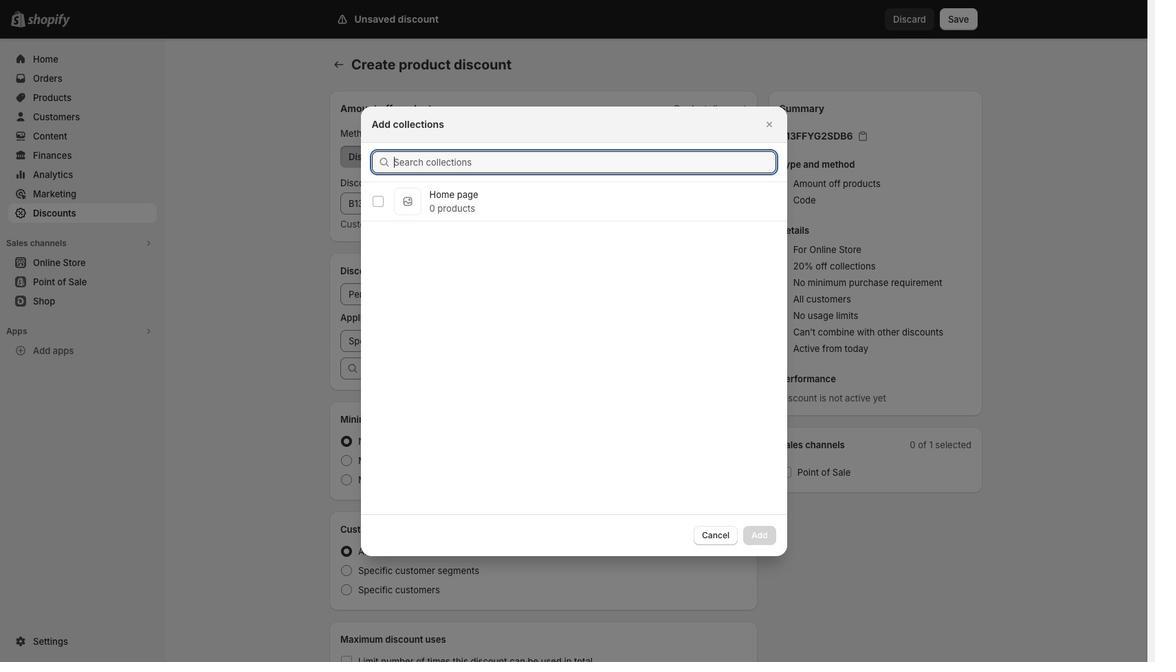 Task type: vqa. For each thing, say whether or not it's contained in the screenshot.
"Filter items" text box
no



Task type: locate. For each thing, give the bounding box(es) containing it.
dialog
[[0, 106, 1148, 556]]



Task type: describe. For each thing, give the bounding box(es) containing it.
Search collections text field
[[394, 151, 776, 173]]

shopify image
[[30, 14, 73, 28]]



